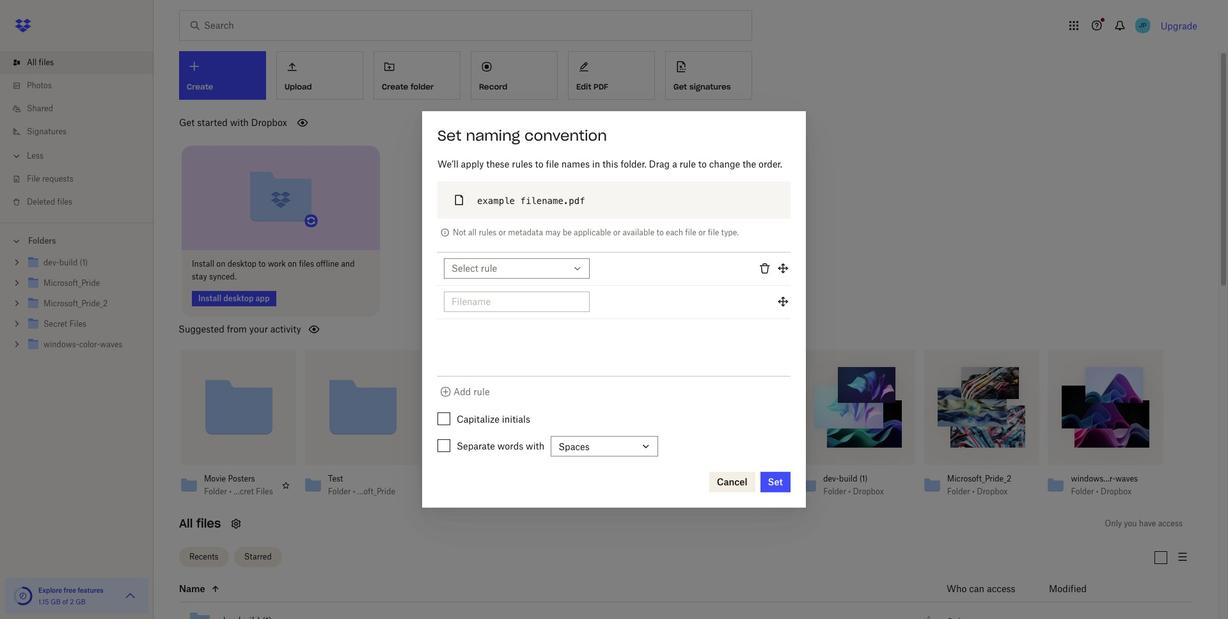 Task type: locate. For each thing, give the bounding box(es) containing it.
on right work
[[288, 259, 297, 268]]

files up the recents
[[196, 516, 221, 531]]

offline
[[316, 259, 339, 268]]

access right have
[[1158, 518, 1183, 528]]

less image
[[10, 150, 23, 162]]

folder • dropbox button for dev-
[[823, 486, 892, 497]]

upgrade
[[1161, 20, 1197, 31]]

folder • dropbox button down windows…r-waves button on the bottom of the page
[[1071, 486, 1140, 497]]

2 folder • dropbox button from the left
[[823, 486, 892, 497]]

record
[[479, 82, 507, 91]]

upgrade link
[[1161, 20, 1197, 31]]

folder • dropbox button down dev-build (1) button
[[823, 486, 892, 497]]

files up photos
[[39, 58, 54, 67]]

rule right add
[[473, 386, 490, 397]]

get left signatures
[[674, 82, 687, 91]]

dropbox down windows…r-waves button on the bottom of the page
[[1101, 486, 1132, 496]]

on
[[216, 259, 225, 268], [288, 259, 297, 268]]

1 vertical spatial rules
[[479, 228, 497, 237]]

folder down movie
[[204, 486, 227, 496]]

pdf
[[594, 82, 608, 91]]

not all rules or metadata may be applicable or available to each file or file type.
[[453, 228, 739, 237]]

to left work
[[258, 259, 266, 268]]

with right words
[[526, 441, 544, 452]]

3 folder from the left
[[699, 486, 722, 496]]

1 • from the left
[[229, 486, 232, 496]]

• inside microsoft_pride_2 folder • dropbox
[[972, 486, 975, 496]]

1 gb from the left
[[51, 598, 61, 606]]

• inside "movie posters folder • …cret files"
[[229, 486, 232, 496]]

0 horizontal spatial access
[[987, 583, 1016, 594]]

folder • dropbox button down microsoft_pride_2 "button"
[[947, 486, 1016, 497]]

windows…r-waves button
[[1071, 474, 1140, 484]]

table
[[161, 577, 1193, 619]]

movie posters button
[[204, 474, 273, 484]]

folder down windows…r-
[[1071, 486, 1094, 496]]

with right started in the top of the page
[[230, 117, 249, 128]]

all files up photos
[[27, 58, 54, 67]]

get left started in the top of the page
[[179, 117, 195, 128]]

all files up the recents
[[179, 516, 221, 531]]

modified
[[1049, 583, 1087, 594]]

0 vertical spatial get
[[674, 82, 687, 91]]

• down the microsoft_pride
[[725, 486, 727, 496]]

files left the offline
[[299, 259, 314, 268]]

1 horizontal spatial with
[[526, 441, 544, 452]]

install on desktop to work on files offline and stay synced.
[[192, 259, 355, 281]]

separate
[[457, 441, 495, 452]]

dropbox inside microsoft_pride_2 folder • dropbox
[[977, 486, 1008, 496]]

dropbox inside microsoft_pride folder • dropbox
[[729, 486, 760, 496]]

dropbox down "microsoft_pride" button
[[729, 486, 760, 496]]

all up photos
[[27, 58, 37, 67]]

file requests
[[27, 174, 73, 184]]

rules right all
[[479, 228, 497, 237]]

set inside set 'button'
[[768, 477, 783, 488]]

• left …cret
[[229, 486, 232, 496]]

set for set naming convention
[[438, 127, 461, 144]]

1 horizontal spatial gb
[[76, 598, 86, 606]]

2 vertical spatial rule
[[473, 386, 490, 397]]

rule
[[680, 159, 696, 169], [481, 263, 497, 274], [473, 386, 490, 397]]

0 vertical spatial with
[[230, 117, 249, 128]]

1 horizontal spatial get
[[674, 82, 687, 91]]

5 • from the left
[[972, 486, 975, 496]]

0 horizontal spatial set
[[438, 127, 461, 144]]

set button
[[760, 472, 791, 493]]

folders
[[28, 236, 56, 246]]

each
[[666, 228, 683, 237]]

install
[[192, 259, 214, 268]]

file right each
[[685, 228, 696, 237]]

dropbox right started in the top of the page
[[251, 117, 287, 128]]

this
[[603, 159, 618, 169]]

we'll
[[438, 159, 458, 169]]

file
[[546, 159, 559, 169], [685, 228, 696, 237], [708, 228, 719, 237]]

folder • dropbox button down "microsoft_pride" button
[[699, 486, 769, 497]]

starred button
[[234, 547, 282, 567]]

1 horizontal spatial all
[[179, 516, 193, 531]]

set
[[438, 127, 461, 144], [768, 477, 783, 488]]

1 horizontal spatial all files
[[179, 516, 221, 531]]

gb left of
[[51, 598, 61, 606]]

1 horizontal spatial set
[[768, 477, 783, 488]]

words
[[498, 441, 523, 452]]

4 folder from the left
[[823, 486, 846, 496]]

name dev-build (1), modified 12/5/2023 2:18 pm, element
[[179, 602, 1193, 619]]

folder down dev- on the right bottom of page
[[823, 486, 846, 496]]

set up we'll
[[438, 127, 461, 144]]

rules right these
[[512, 159, 533, 169]]

cancel
[[717, 477, 747, 488]]

posters
[[228, 474, 255, 483]]

deleted files link
[[10, 191, 154, 214]]

list
[[0, 43, 154, 223]]

0 vertical spatial set
[[438, 127, 461, 144]]

folder down the microsoft_pride
[[699, 486, 722, 496]]

who
[[947, 583, 967, 594]]

access
[[1158, 518, 1183, 528], [987, 583, 1016, 594]]

0 horizontal spatial all files
[[27, 58, 54, 67]]

0 horizontal spatial file
[[546, 159, 559, 169]]

file left type.
[[708, 228, 719, 237]]

name
[[179, 583, 205, 594]]

1 folder • dropbox button from the left
[[699, 486, 769, 497]]

0 horizontal spatial all
[[27, 58, 37, 67]]

rule inside add rule 'button'
[[473, 386, 490, 397]]

rule inside select rule button
[[481, 263, 497, 274]]

folder down microsoft_pride_2
[[947, 486, 970, 496]]

group
[[0, 250, 154, 365]]

gb right 2
[[76, 598, 86, 606]]

4 • from the left
[[848, 486, 851, 496]]

started
[[197, 117, 228, 128]]

all
[[468, 228, 477, 237]]

3 folder • dropbox button from the left
[[947, 486, 1016, 497]]

0 vertical spatial access
[[1158, 518, 1183, 528]]

desktop
[[228, 259, 256, 268]]

rule right the select
[[481, 263, 497, 274]]

rule right a
[[680, 159, 696, 169]]

access inside table
[[987, 583, 1016, 594]]

drag
[[649, 159, 670, 169]]

0 horizontal spatial get
[[179, 117, 195, 128]]

folder down test
[[328, 486, 351, 496]]

1 vertical spatial rule
[[481, 263, 497, 274]]

1 horizontal spatial rules
[[512, 159, 533, 169]]

or
[[499, 228, 506, 237], [613, 228, 621, 237], [699, 228, 706, 237]]

set right cancel
[[768, 477, 783, 488]]

• down build
[[848, 486, 851, 496]]

0 horizontal spatial with
[[230, 117, 249, 128]]

6 • from the left
[[1096, 486, 1099, 496]]

test
[[328, 474, 343, 483]]

folder
[[204, 486, 227, 496], [328, 486, 351, 496], [699, 486, 722, 496], [823, 486, 846, 496], [947, 486, 970, 496], [1071, 486, 1094, 496]]

of
[[62, 598, 68, 606]]

microsoft_pride_2 folder • dropbox
[[947, 474, 1011, 496]]

type.
[[721, 228, 739, 237]]

folder inside microsoft_pride folder • dropbox
[[699, 486, 722, 496]]

1 vertical spatial access
[[987, 583, 1016, 594]]

dropbox down microsoft_pride_2 "button"
[[977, 486, 1008, 496]]

folder • …cret files button
[[204, 486, 273, 497]]

set naming convention dialog
[[422, 111, 806, 508]]

get
[[674, 82, 687, 91], [179, 117, 195, 128]]

or left metadata
[[499, 228, 506, 237]]

1 folder from the left
[[204, 486, 227, 496]]

microsoft_pride folder • dropbox
[[699, 474, 760, 496]]

6 folder from the left
[[1071, 486, 1094, 496]]

quota usage element
[[13, 586, 33, 606]]

files
[[39, 58, 54, 67], [57, 197, 72, 207], [299, 259, 314, 268], [196, 516, 221, 531]]

2 folder from the left
[[328, 486, 351, 496]]

0 vertical spatial rules
[[512, 159, 533, 169]]

1 vertical spatial with
[[526, 441, 544, 452]]

3 • from the left
[[725, 486, 727, 496]]

with inside set naming convention dialog
[[526, 441, 544, 452]]

synced.
[[209, 272, 237, 281]]

all files
[[27, 58, 54, 67], [179, 516, 221, 531]]

on up synced.
[[216, 259, 225, 268]]

files right deleted
[[57, 197, 72, 207]]

get inside button
[[674, 82, 687, 91]]

explore free features 1.15 gb of 2 gb
[[38, 587, 104, 606]]

• inside dev-build (1) folder • dropbox
[[848, 486, 851, 496]]

Filename text field
[[452, 295, 582, 309]]

folder • dropbox button for microsoft_pride_2
[[947, 486, 1016, 497]]

to left each
[[657, 228, 664, 237]]

1 vertical spatial get
[[179, 117, 195, 128]]

• inside test folder • …oft_pride
[[353, 486, 355, 496]]

1 horizontal spatial or
[[613, 228, 621, 237]]

all inside list item
[[27, 58, 37, 67]]

0 vertical spatial all
[[27, 58, 37, 67]]

• down windows…r-
[[1096, 486, 1099, 496]]

0 horizontal spatial or
[[499, 228, 506, 237]]

2 horizontal spatial or
[[699, 228, 706, 237]]

naming
[[466, 127, 520, 144]]

5 folder from the left
[[947, 486, 970, 496]]

dropbox for get started with dropbox
[[251, 117, 287, 128]]

files inside 'install on desktop to work on files offline and stay synced.'
[[299, 259, 314, 268]]

all
[[27, 58, 37, 67], [179, 516, 193, 531]]

folder • …oft_pride button
[[328, 486, 397, 497]]

2 • from the left
[[353, 486, 355, 496]]

dropbox down (1)
[[853, 486, 884, 496]]

• down microsoft_pride_2
[[972, 486, 975, 496]]

4 folder • dropbox button from the left
[[1071, 486, 1140, 497]]

create folder
[[382, 82, 434, 91]]

• down test button
[[353, 486, 355, 496]]

spaces
[[559, 441, 590, 452]]

0 horizontal spatial on
[[216, 259, 225, 268]]

or left available
[[613, 228, 621, 237]]

0 vertical spatial all files
[[27, 58, 54, 67]]

• inside microsoft_pride folder • dropbox
[[725, 486, 727, 496]]

can
[[969, 583, 984, 594]]

all up the recents
[[179, 516, 193, 531]]

0 horizontal spatial gb
[[51, 598, 61, 606]]

file left the names
[[546, 159, 559, 169]]

access right the can
[[987, 583, 1016, 594]]

movie posters folder • …cret files
[[204, 474, 273, 496]]

build
[[839, 474, 857, 483]]

1 vertical spatial set
[[768, 477, 783, 488]]

folder
[[411, 82, 434, 91]]

test folder • …oft_pride
[[328, 474, 395, 496]]

stay
[[192, 272, 207, 281]]

shared link
[[10, 97, 154, 120]]

name button
[[179, 581, 915, 597]]

1 horizontal spatial on
[[288, 259, 297, 268]]

gb
[[51, 598, 61, 606], [76, 598, 86, 606]]

edit pdf button
[[568, 51, 655, 100]]

…oft_pride
[[358, 486, 395, 496]]

or right each
[[699, 228, 706, 237]]

record button
[[471, 51, 558, 100]]



Task type: vqa. For each thing, say whether or not it's contained in the screenshot.
the "Name your shared folder" TEXT FIELD at the top
no



Task type: describe. For each thing, give the bounding box(es) containing it.
features
[[78, 587, 104, 594]]

requests
[[42, 174, 73, 184]]

only
[[1105, 518, 1122, 528]]

create
[[382, 82, 408, 91]]

to down 'set naming convention'
[[535, 159, 544, 169]]

1 vertical spatial all
[[179, 516, 193, 531]]

order.
[[759, 159, 782, 169]]

(1)
[[860, 474, 868, 483]]

example filename.pdf
[[477, 196, 585, 206]]

folder inside windows…r-waves folder • dropbox
[[1071, 486, 1094, 496]]

1 or from the left
[[499, 228, 506, 237]]

signatures link
[[10, 120, 154, 143]]

select
[[452, 263, 478, 274]]

add
[[454, 386, 471, 397]]

files inside list item
[[39, 58, 54, 67]]

folder • dropbox button for microsoft_pride
[[699, 486, 769, 497]]

recents button
[[179, 547, 229, 567]]

1 horizontal spatial access
[[1158, 518, 1183, 528]]

with for words
[[526, 441, 544, 452]]

file
[[27, 174, 40, 184]]

rule for add rule
[[473, 386, 490, 397]]

who can access
[[947, 583, 1016, 594]]

get signatures button
[[665, 51, 752, 100]]

2 gb from the left
[[76, 598, 86, 606]]

recents
[[189, 552, 219, 562]]

select rule
[[452, 263, 497, 274]]

0 vertical spatial rule
[[680, 159, 696, 169]]

table containing name
[[161, 577, 1193, 619]]

dropbox inside dev-build (1) folder • dropbox
[[853, 486, 884, 496]]

folder inside dev-build (1) folder • dropbox
[[823, 486, 846, 496]]

folder.
[[621, 159, 647, 169]]

all files link
[[10, 51, 154, 74]]

with for started
[[230, 117, 249, 128]]

1 on from the left
[[216, 259, 225, 268]]

• inside windows…r-waves folder • dropbox
[[1096, 486, 1099, 496]]

photos link
[[10, 74, 154, 97]]

set naming convention
[[438, 127, 607, 144]]

apply
[[461, 159, 484, 169]]

signatures
[[689, 82, 731, 91]]

and
[[341, 259, 355, 268]]

have
[[1139, 518, 1156, 528]]

convention
[[525, 127, 607, 144]]

get started with dropbox
[[179, 117, 287, 128]]

filename.pdf
[[520, 196, 585, 206]]

0 horizontal spatial rules
[[479, 228, 497, 237]]

1.15
[[38, 598, 49, 606]]

folder • dropbox button for windows…r-
[[1071, 486, 1140, 497]]

photos
[[27, 81, 52, 90]]

initials
[[502, 414, 530, 425]]

microsoft_pride
[[699, 474, 756, 483]]

dev-build (1) button
[[823, 474, 892, 484]]

a
[[672, 159, 677, 169]]

file requests link
[[10, 168, 154, 191]]

create folder button
[[374, 51, 461, 100]]

get for get signatures
[[674, 82, 687, 91]]

change
[[709, 159, 740, 169]]

dropbox inside windows…r-waves folder • dropbox
[[1101, 486, 1132, 496]]

all files list item
[[0, 51, 154, 74]]

Spaces button
[[551, 436, 658, 457]]

deleted files
[[27, 197, 72, 207]]

only you have access
[[1105, 518, 1183, 528]]

to left change on the right of the page
[[698, 159, 707, 169]]

we'll apply these rules to file names in this folder. drag a rule to change the order.
[[438, 159, 782, 169]]

these
[[486, 159, 509, 169]]

activity
[[270, 323, 301, 334]]

suggested from your activity
[[178, 323, 301, 334]]

in
[[592, 159, 600, 169]]

add rule button
[[438, 385, 490, 400]]

folder inside test folder • …oft_pride
[[328, 486, 351, 496]]

1 horizontal spatial file
[[685, 228, 696, 237]]

folders button
[[0, 231, 154, 250]]

edit
[[576, 82, 591, 91]]

dropbox image
[[10, 13, 36, 38]]

not
[[453, 228, 466, 237]]

get for get started with dropbox
[[179, 117, 195, 128]]

microsoft_pride_2
[[947, 474, 1011, 483]]

Select rule button
[[444, 258, 590, 279]]

deleted
[[27, 197, 55, 207]]

folder inside "movie posters folder • …cret files"
[[204, 486, 227, 496]]

windows…r-
[[1071, 474, 1116, 483]]

to inside 'install on desktop to work on files offline and stay synced.'
[[258, 259, 266, 268]]

waves
[[1115, 474, 1138, 483]]

dev-build (1) folder • dropbox
[[823, 474, 884, 496]]

add to starred image
[[921, 613, 936, 619]]

modified button
[[1049, 581, 1120, 597]]

microsoft_pride button
[[699, 474, 769, 484]]

free
[[64, 587, 76, 594]]

rule for select rule
[[481, 263, 497, 274]]

capitalize initials
[[457, 414, 530, 425]]

add rule
[[454, 386, 490, 397]]

dropbox for microsoft_pride folder • dropbox
[[729, 486, 760, 496]]

2 horizontal spatial file
[[708, 228, 719, 237]]

names
[[561, 159, 590, 169]]

2 on from the left
[[288, 259, 297, 268]]

starred
[[244, 552, 272, 562]]

files
[[256, 486, 273, 496]]

cancel button
[[709, 472, 755, 493]]

1 vertical spatial all files
[[179, 516, 221, 531]]

work
[[268, 259, 286, 268]]

set for set
[[768, 477, 783, 488]]

…cret
[[234, 486, 254, 496]]

edit pdf
[[576, 82, 608, 91]]

test button
[[328, 474, 397, 484]]

example
[[477, 196, 515, 206]]

available
[[623, 228, 655, 237]]

3 or from the left
[[699, 228, 706, 237]]

folder inside microsoft_pride_2 folder • dropbox
[[947, 486, 970, 496]]

all files inside list item
[[27, 58, 54, 67]]

2 or from the left
[[613, 228, 621, 237]]

signatures
[[27, 127, 67, 136]]

list containing all files
[[0, 43, 154, 223]]

select rule button
[[438, 253, 791, 286]]

dropbox for microsoft_pride_2 folder • dropbox
[[977, 486, 1008, 496]]



